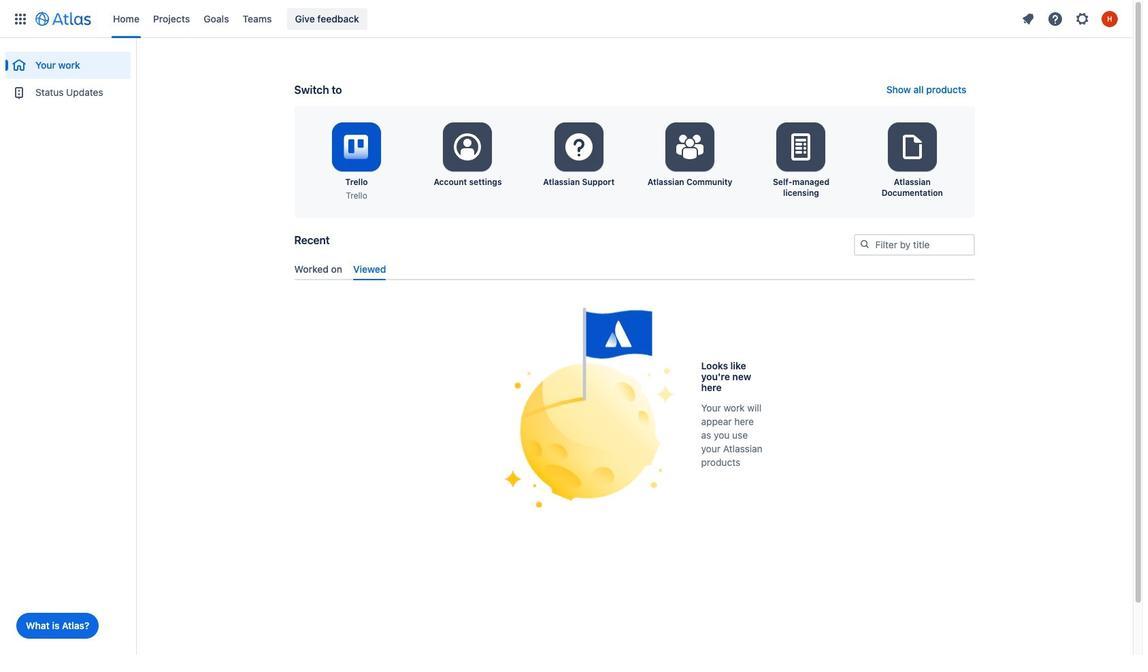 Task type: vqa. For each thing, say whether or not it's contained in the screenshot.
Msteams Logo Showing  Channels Are Connected To This Goal
no



Task type: describe. For each thing, give the bounding box(es) containing it.
top element
[[8, 0, 1017, 38]]

0 vertical spatial settings image
[[1075, 11, 1091, 27]]

switch to... image
[[12, 11, 29, 27]]

1 settings image from the left
[[452, 131, 484, 163]]

account image
[[1102, 11, 1119, 27]]

help icon image
[[1048, 11, 1064, 27]]



Task type: locate. For each thing, give the bounding box(es) containing it.
Filter by title field
[[856, 236, 974, 255]]

banner
[[0, 0, 1134, 38]]

tab list
[[289, 258, 981, 280]]

notifications image
[[1021, 11, 1037, 27]]

list
[[106, 0, 1017, 38], [1017, 8, 1125, 30]]

search image
[[860, 239, 870, 250]]

4 settings image from the left
[[785, 131, 818, 163]]

group
[[5, 38, 131, 110]]

1 horizontal spatial settings image
[[1075, 11, 1091, 27]]

0 horizontal spatial settings image
[[897, 131, 929, 163]]

2 settings image from the left
[[563, 131, 596, 163]]

settings image
[[452, 131, 484, 163], [563, 131, 596, 163], [674, 131, 707, 163], [785, 131, 818, 163]]

1 vertical spatial settings image
[[897, 131, 929, 163]]

settings image
[[1075, 11, 1091, 27], [897, 131, 929, 163]]

3 settings image from the left
[[674, 131, 707, 163]]



